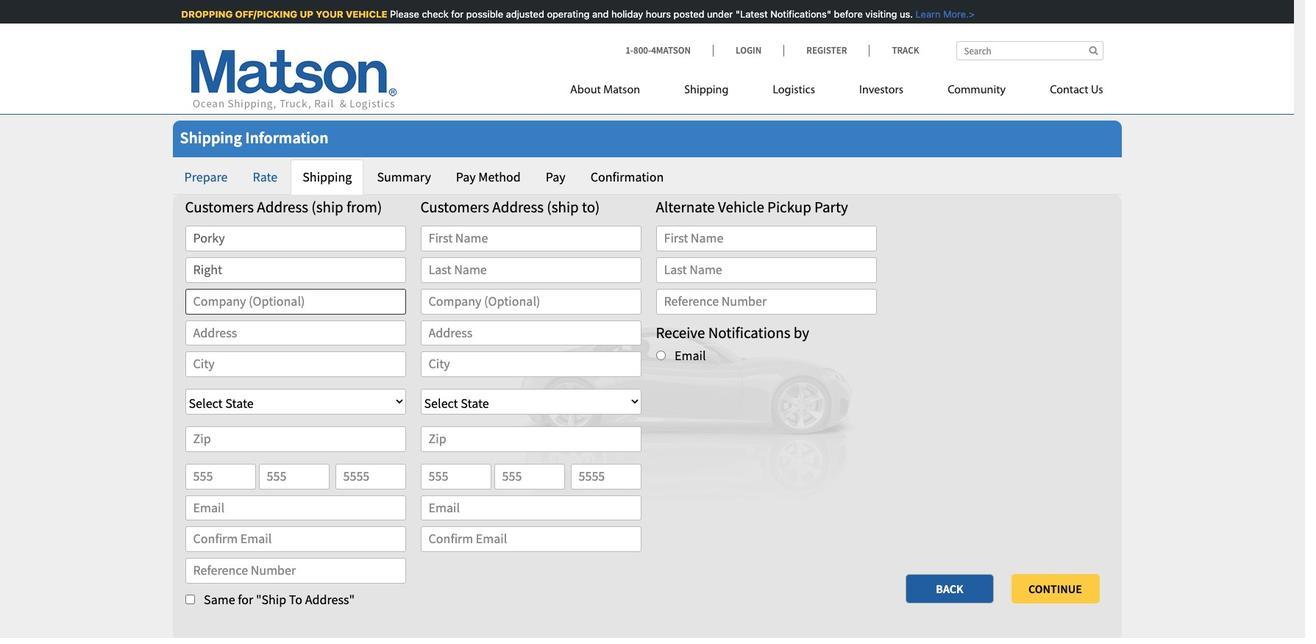 Task type: locate. For each thing, give the bounding box(es) containing it.
None checkbox
[[185, 595, 195, 605]]

community
[[948, 85, 1006, 96]]

customers for customers address (ship from)
[[185, 197, 254, 217]]

register link
[[784, 44, 869, 57]]

register
[[807, 44, 847, 57]]

first name text field down customers address (ship to)
[[421, 226, 641, 252]]

login
[[736, 44, 762, 57]]

for
[[449, 8, 462, 20], [238, 592, 253, 609]]

posted
[[672, 8, 703, 20]]

2 5555 text field from the left
[[571, 464, 641, 490]]

1 vertical spatial for
[[238, 592, 253, 609]]

last name text field for to)
[[421, 258, 641, 283]]

1 first name text field from the left
[[185, 226, 406, 252]]

0 horizontal spatial pay
[[456, 169, 476, 185]]

Search search field
[[956, 41, 1103, 60]]

2 horizontal spatial 555 text field
[[494, 464, 565, 490]]

back button
[[906, 575, 994, 604]]

0 vertical spatial shipping link
[[662, 77, 751, 107]]

pay
[[456, 169, 476, 185], [546, 169, 566, 185]]

customers
[[185, 197, 254, 217], [421, 197, 489, 217]]

contact us
[[1050, 85, 1103, 96]]

pay up customers address (ship to)
[[546, 169, 566, 185]]

email text field for from)
[[185, 496, 406, 521]]

customers down pay         method link
[[421, 197, 489, 217]]

receive
[[656, 323, 705, 343]]

first name text field for from)
[[185, 226, 406, 252]]

0 horizontal spatial customers
[[185, 197, 254, 217]]

1-
[[626, 44, 634, 57]]

before
[[832, 8, 861, 20]]

1 address from the left
[[257, 197, 308, 217]]

2 vertical spatial shipping
[[303, 169, 352, 185]]

shipping inside top menu navigation
[[684, 85, 729, 96]]

0 horizontal spatial reference number text field
[[185, 559, 406, 584]]

None search field
[[956, 41, 1103, 60]]

shipping
[[684, 85, 729, 96], [180, 127, 242, 148], [303, 169, 352, 185]]

0 horizontal spatial address
[[257, 197, 308, 217]]

shipping down 4matson
[[684, 85, 729, 96]]

1 horizontal spatial customers
[[421, 197, 489, 217]]

address down rate link
[[257, 197, 308, 217]]

0 horizontal spatial (ship
[[312, 197, 343, 217]]

track
[[892, 44, 920, 57]]

shipping link up 'from)'
[[291, 160, 364, 195]]

logistics link
[[751, 77, 837, 107]]

None submit
[[1011, 575, 1100, 604]]

0 horizontal spatial 5555 text field
[[335, 464, 406, 490]]

up
[[298, 8, 312, 20]]

last name text field up 'notifications'
[[656, 258, 877, 283]]

shipping up 'from)'
[[303, 169, 352, 185]]

possible
[[464, 8, 502, 20]]

community link
[[926, 77, 1028, 107]]

check
[[420, 8, 447, 20]]

2 horizontal spatial last name text field
[[656, 258, 877, 283]]

555 text field
[[185, 464, 256, 490], [421, 464, 491, 490], [494, 464, 565, 490]]

address down method on the left top
[[493, 197, 544, 217]]

logistics
[[773, 85, 815, 96]]

same for "ship to address"
[[204, 592, 355, 609]]

0 horizontal spatial last name text field
[[185, 258, 406, 283]]

(ship left to)
[[547, 197, 579, 217]]

confirmation
[[591, 169, 664, 185]]

Last Name text field
[[185, 258, 406, 283], [421, 258, 641, 283], [656, 258, 877, 283]]

2 pay from the left
[[546, 169, 566, 185]]

2 horizontal spatial shipping
[[684, 85, 729, 96]]

1 vertical spatial reference number text field
[[185, 559, 406, 584]]

search image
[[1089, 46, 1098, 55]]

to)
[[582, 197, 600, 217]]

by
[[794, 323, 810, 343]]

1 customers from the left
[[185, 197, 254, 217]]

us.
[[898, 8, 911, 20]]

1 horizontal spatial reference number text field
[[656, 289, 877, 315]]

prepare link
[[173, 160, 240, 195]]

1 vertical spatial shipping link
[[291, 160, 364, 195]]

shipping up prepare
[[180, 127, 242, 148]]

"latest
[[734, 8, 766, 20]]

pay left method on the left top
[[456, 169, 476, 185]]

investors
[[860, 85, 904, 96]]

Company (Optional) text field
[[421, 289, 641, 315]]

2 555 text field from the left
[[421, 464, 491, 490]]

0 horizontal spatial 555 text field
[[185, 464, 256, 490]]

2 email text field from the left
[[421, 496, 641, 521]]

5555 text field for customers address (ship from)
[[335, 464, 406, 490]]

2 horizontal spatial first name text field
[[656, 226, 877, 252]]

address for from)
[[257, 197, 308, 217]]

1 horizontal spatial address
[[493, 197, 544, 217]]

2 customers from the left
[[421, 197, 489, 217]]

2 last name text field from the left
[[421, 258, 641, 283]]

(ship for to)
[[547, 197, 579, 217]]

contact us link
[[1028, 77, 1103, 107]]

1 horizontal spatial 555 text field
[[421, 464, 491, 490]]

contact
[[1050, 85, 1089, 96]]

email text field up confirm email text field
[[421, 496, 641, 521]]

off/picking
[[233, 8, 296, 20]]

First Name text field
[[185, 226, 406, 252], [421, 226, 641, 252], [656, 226, 877, 252]]

learn more.> link
[[911, 8, 973, 20]]

1 horizontal spatial for
[[449, 8, 462, 20]]

Email radio
[[656, 351, 666, 361]]

2 (ship from the left
[[547, 197, 579, 217]]

2 address from the left
[[493, 197, 544, 217]]

0 vertical spatial shipping
[[684, 85, 729, 96]]

Email text field
[[185, 496, 406, 521], [421, 496, 641, 521]]

Reference Number text field
[[656, 289, 877, 315], [185, 559, 406, 584]]

and
[[590, 8, 607, 20]]

investors link
[[837, 77, 926, 107]]

customers address (ship from)
[[185, 197, 382, 217]]

summary
[[377, 169, 431, 185]]

0 horizontal spatial first name text field
[[185, 226, 406, 252]]

1 horizontal spatial first name text field
[[421, 226, 641, 252]]

1 (ship from the left
[[312, 197, 343, 217]]

1-800-4matson
[[626, 44, 691, 57]]

0 horizontal spatial email text field
[[185, 496, 406, 521]]

from)
[[347, 197, 382, 217]]

notifications
[[708, 323, 791, 343]]

1 horizontal spatial email text field
[[421, 496, 641, 521]]

first name text field down alternate vehicle pickup party
[[656, 226, 877, 252]]

1 email text field from the left
[[185, 496, 406, 521]]

about matson
[[570, 85, 640, 96]]

1 last name text field from the left
[[185, 258, 406, 283]]

1 horizontal spatial shipping link
[[662, 77, 751, 107]]

1 5555 text field from the left
[[335, 464, 406, 490]]

Address text field
[[185, 321, 406, 346]]

1 555 text field from the left
[[185, 464, 256, 490]]

under
[[705, 8, 731, 20]]

customers address (ship to)
[[421, 197, 600, 217]]

for left "ship
[[238, 592, 253, 609]]

3 last name text field from the left
[[656, 258, 877, 283]]

1 vertical spatial shipping
[[180, 127, 242, 148]]

0 horizontal spatial shipping
[[180, 127, 242, 148]]

dropping
[[179, 8, 231, 20]]

1 horizontal spatial last name text field
[[421, 258, 641, 283]]

first name text field down customers address (ship from)
[[185, 226, 406, 252]]

(ship left 'from)'
[[312, 197, 343, 217]]

1 horizontal spatial shipping
[[303, 169, 352, 185]]

1 horizontal spatial (ship
[[547, 197, 579, 217]]

last name text field up company (optional) text box
[[421, 258, 641, 283]]

4matson
[[651, 44, 691, 57]]

last name text field up company (optional) text field
[[185, 258, 406, 283]]

5555 text field
[[335, 464, 406, 490], [571, 464, 641, 490]]

2 first name text field from the left
[[421, 226, 641, 252]]

shipping link down 4matson
[[662, 77, 751, 107]]

1 pay from the left
[[456, 169, 476, 185]]

email text field for to)
[[421, 496, 641, 521]]

address
[[257, 197, 308, 217], [493, 197, 544, 217]]

method
[[479, 169, 521, 185]]

(ship
[[312, 197, 343, 217], [547, 197, 579, 217]]

about
[[570, 85, 601, 96]]

shipping link
[[662, 77, 751, 107], [291, 160, 364, 195]]

5555 text field for customers address (ship to)
[[571, 464, 641, 490]]

555 text field
[[259, 464, 329, 490]]

email text field up confirm email text box
[[185, 496, 406, 521]]

Address text field
[[421, 321, 641, 346]]

reference number text field up to
[[185, 559, 406, 584]]

address"
[[305, 592, 355, 609]]

1 horizontal spatial 5555 text field
[[571, 464, 641, 490]]

for right check
[[449, 8, 462, 20]]

customers down prepare 'link' at top left
[[185, 197, 254, 217]]

Zip text field
[[421, 427, 641, 452]]

pay for pay         method
[[456, 169, 476, 185]]

0 horizontal spatial for
[[238, 592, 253, 609]]

to
[[289, 592, 303, 609]]

login link
[[713, 44, 784, 57]]

your
[[314, 8, 342, 20]]

last name text field for from)
[[185, 258, 406, 283]]

City text field
[[421, 352, 641, 378]]

1 horizontal spatial pay
[[546, 169, 566, 185]]

shipping for the left 'shipping' link
[[303, 169, 352, 185]]

reference number text field up 'notifications'
[[656, 289, 877, 315]]

shipping for shipping information
[[180, 127, 242, 148]]



Task type: vqa. For each thing, say whether or not it's contained in the screenshot.
Community Giving
no



Task type: describe. For each thing, give the bounding box(es) containing it.
visiting
[[864, 8, 896, 20]]

(ship for from)
[[312, 197, 343, 217]]

receive notifications by
[[656, 323, 810, 343]]

track link
[[869, 44, 920, 57]]

information
[[245, 127, 329, 148]]

3 555 text field from the left
[[494, 464, 565, 490]]

pickup
[[768, 197, 812, 217]]

more.>
[[942, 8, 973, 20]]

pay         method link
[[444, 160, 533, 195]]

"ship
[[256, 592, 286, 609]]

us
[[1091, 85, 1103, 96]]

shipping information
[[180, 127, 329, 148]]

dropping off/picking up your vehicle please check for possible adjusted operating and holiday hours posted under "latest notifications" before visiting us. learn more.>
[[179, 8, 973, 20]]

rate
[[253, 169, 278, 185]]

Confirm Email text field
[[185, 527, 406, 553]]

confirmation link
[[579, 160, 676, 195]]

800-
[[634, 44, 651, 57]]

prepare
[[184, 169, 228, 185]]

email
[[675, 348, 706, 364]]

Company (Optional) text field
[[185, 289, 406, 315]]

matson
[[604, 85, 640, 96]]

summary link
[[365, 160, 443, 195]]

City text field
[[185, 352, 406, 378]]

alternate vehicle pickup party
[[656, 197, 848, 217]]

learn
[[914, 8, 939, 20]]

first name text field for to)
[[421, 226, 641, 252]]

0 vertical spatial for
[[449, 8, 462, 20]]

1-800-4matson link
[[626, 44, 713, 57]]

please
[[388, 8, 417, 20]]

pay         method
[[456, 169, 521, 185]]

top menu navigation
[[570, 77, 1103, 107]]

back
[[936, 582, 964, 597]]

Zip text field
[[185, 427, 406, 452]]

notifications"
[[769, 8, 830, 20]]

0 vertical spatial reference number text field
[[656, 289, 877, 315]]

alternate
[[656, 197, 715, 217]]

blue matson logo with ocean, shipping, truck, rail and logistics written beneath it. image
[[191, 50, 397, 111]]

hours
[[644, 8, 669, 20]]

customers for customers address (ship to)
[[421, 197, 489, 217]]

address for to)
[[493, 197, 544, 217]]

operating
[[545, 8, 588, 20]]

0 horizontal spatial shipping link
[[291, 160, 364, 195]]

about matson link
[[570, 77, 662, 107]]

vehicle
[[344, 8, 386, 20]]

555 text field for customers address (ship from)
[[185, 464, 256, 490]]

555 text field for customers address (ship to)
[[421, 464, 491, 490]]

pay link
[[534, 160, 577, 195]]

pay for pay
[[546, 169, 566, 185]]

Confirm Email text field
[[421, 527, 641, 553]]

same
[[204, 592, 235, 609]]

party
[[815, 197, 848, 217]]

3 first name text field from the left
[[656, 226, 877, 252]]

vehicle
[[718, 197, 764, 217]]

holiday
[[610, 8, 642, 20]]

adjusted
[[504, 8, 543, 20]]

rate link
[[241, 160, 289, 195]]



